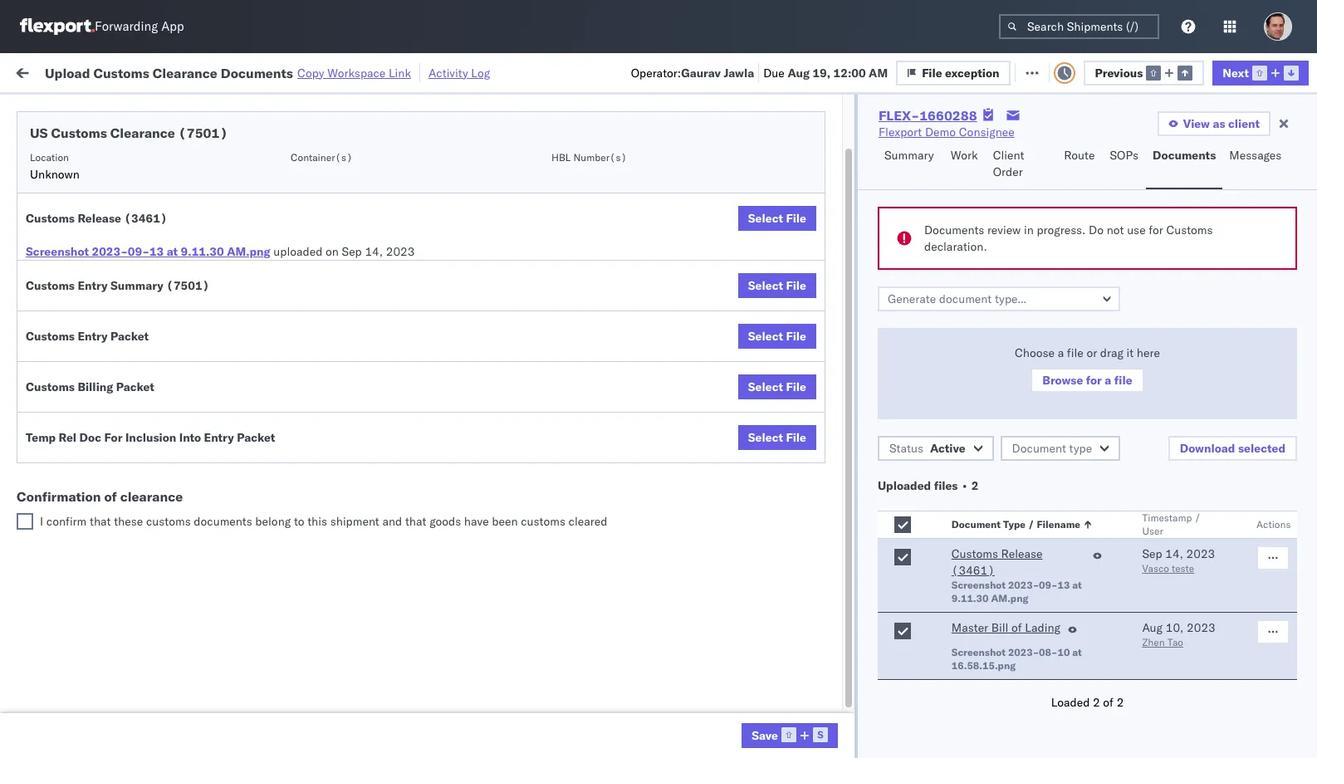 Task type: describe. For each thing, give the bounding box(es) containing it.
ceau7522281, hlxu6269489, hlxu8034992 for upload customs clearance documents button
[[1024, 349, 1281, 364]]

2 customs from the left
[[521, 514, 566, 529]]

route button
[[1058, 140, 1104, 189]]

document for document type
[[1012, 441, 1067, 456]]

ocean fcl for upload customs clearance documents button
[[508, 349, 567, 364]]

1 integration from the top
[[724, 569, 782, 584]]

delivery for first schedule delivery appointment link from the bottom
[[90, 422, 133, 437]]

file for temp rel doc for inclusion into entry packet
[[786, 430, 807, 445]]

13 for screenshot 2023-09-13 at 9.11.30 am.png uploaded on sep 14, 2023
[[149, 244, 164, 259]]

1 account from the top
[[810, 569, 854, 584]]

5 resize handle column header from the left
[[696, 129, 716, 759]]

customs inside 'documents review in progress. do not use for customs declaration.'
[[1167, 223, 1213, 238]]

los for the confirm pickup from los angeles, ca button
[[150, 450, 169, 465]]

customs down unknown
[[26, 211, 75, 226]]

4 schedule from the top
[[38, 275, 87, 290]]

been
[[492, 514, 518, 529]]

forwarding app
[[95, 19, 184, 34]]

angeles, for second schedule pickup from los angeles, ca button from the bottom
[[178, 377, 224, 392]]

customs release (3461) inside "link"
[[952, 547, 1043, 578]]

3 schedule delivery appointment from the top
[[38, 422, 204, 437]]

shipment
[[330, 514, 380, 529]]

flexport. image
[[20, 18, 95, 35]]

1 schedule pickup from los angeles, ca button from the top
[[38, 193, 236, 228]]

abcd1234560
[[1024, 641, 1106, 656]]

3 maeu9408431 from the top
[[1132, 678, 1216, 693]]

2 lagerfeld from the top
[[891, 605, 941, 620]]

11:59 pm pdt, nov 4, 2022 for 4th schedule pickup from los angeles, ca button from the bottom
[[268, 240, 420, 255]]

1889466 for 4:00 pm pst, dec 23, 2022
[[953, 459, 1003, 474]]

5 flex-1846748 from the top
[[917, 313, 1003, 328]]

select file button for customs billing packet
[[738, 375, 817, 400]]

0 vertical spatial for
[[159, 103, 173, 115]]

confirm delivery link
[[38, 494, 126, 511]]

customs left billing
[[26, 380, 75, 395]]

teste
[[1172, 562, 1195, 575]]

uploaded
[[878, 479, 932, 494]]

temp rel doc for inclusion into entry packet
[[26, 430, 275, 445]]

batch action button
[[1198, 59, 1307, 84]]

uetu5238478 for schedule pickup from los angeles, ca
[[1112, 386, 1193, 400]]

confirmation of clearance
[[17, 489, 183, 505]]

lhuu7894563, uetu5238478 for schedule pickup from los angeles, ca
[[1024, 386, 1193, 400]]

pdt, for 4th schedule pickup from los angeles, ca button from the bottom
[[324, 240, 350, 255]]

(3461) inside customs release (3461)
[[952, 563, 995, 578]]

action
[[1259, 64, 1296, 79]]

selected
[[1239, 441, 1286, 456]]

: for snoozed
[[386, 103, 389, 115]]

3 appointment from the top
[[136, 422, 204, 437]]

billing
[[78, 380, 113, 395]]

8 resize handle column header from the left
[[1103, 129, 1123, 759]]

4 karl from the top
[[867, 715, 888, 730]]

1 vertical spatial actions
[[1257, 518, 1292, 531]]

at for screenshot 2023-09-13 at 9.11.30 am.png
[[1073, 579, 1082, 592]]

2 integration test account - karl lagerfeld from the top
[[724, 605, 941, 620]]

0 horizontal spatial file exception
[[922, 65, 1000, 80]]

3 flex-1889466 from the top
[[917, 496, 1003, 511]]

6 resize handle column header from the left
[[862, 129, 882, 759]]

uploaded files ∙ 2
[[878, 479, 979, 494]]

10
[[1058, 646, 1070, 659]]

3 schedule delivery appointment button from the top
[[38, 421, 204, 439]]

at for screenshot 2023-08-10 at 16.58.15.png
[[1073, 646, 1082, 659]]

5 1846748 from the top
[[953, 313, 1003, 328]]

schedule pickup from los angeles, ca for fifth schedule pickup from los angeles, ca button from the bottom
[[38, 194, 224, 226]]

1 resize handle column header from the left
[[238, 129, 258, 759]]

in
[[1024, 223, 1034, 238]]

pm for 3rd schedule pickup from los angeles, ca button from the top of the page
[[303, 313, 321, 328]]

2 account from the top
[[810, 605, 854, 620]]

1 horizontal spatial 2
[[1093, 695, 1101, 710]]

demo
[[925, 125, 956, 140]]

a inside browse for a file 'button'
[[1105, 373, 1112, 388]]

packet for customs billing packet
[[116, 380, 154, 395]]

customs up the customs billing packet
[[26, 329, 75, 344]]

messages button
[[1223, 140, 1291, 189]]

zhen
[[1143, 636, 1165, 649]]

5 schedule pickup from los angeles, ca button from the top
[[38, 522, 236, 557]]

ceau7522281, for upload customs clearance documents button
[[1024, 349, 1109, 364]]

4 integration test account - karl lagerfeld from the top
[[724, 715, 941, 730]]

document type
[[1012, 441, 1093, 456]]

7 schedule from the top
[[38, 422, 87, 437]]

3 schedule from the top
[[38, 231, 87, 246]]

maeu9736123
[[1132, 532, 1216, 547]]

nyku9743990
[[1024, 715, 1105, 729]]

message
[[224, 64, 270, 79]]

screenshot for screenshot 2023-09-13 at 9.11.30 am.png uploaded on sep 14, 2023
[[26, 244, 89, 259]]

bill
[[992, 621, 1009, 636]]

1 11:59 pm pdt, nov 4, 2022 from the top
[[268, 167, 420, 182]]

2 vertical spatial packet
[[237, 430, 275, 445]]

pst, for 12,
[[324, 532, 349, 547]]

2 resize handle column header from the left
[[422, 129, 442, 759]]

jan
[[352, 532, 371, 547]]

forwarding
[[95, 19, 158, 34]]

user
[[1143, 525, 1164, 538]]

from for 4th schedule pickup from los angeles, ca button from the bottom
[[129, 231, 154, 246]]

3 hlxu6269489, from the top
[[1112, 276, 1197, 291]]

location
[[30, 151, 69, 164]]

5 test123456 from the top
[[1132, 349, 1202, 364]]

3 integration from the top
[[724, 678, 782, 693]]

customs up customs entry packet
[[26, 278, 75, 293]]

documents up in
[[221, 64, 293, 81]]

2 karl from the top
[[867, 605, 888, 620]]

progress
[[260, 103, 302, 115]]

from for 5th schedule pickup from los angeles, ca button from the top of the page
[[129, 523, 154, 538]]

11:59 for 3rd schedule pickup from los angeles, ca button from the top of the page
[[268, 313, 300, 328]]

pm for 4th schedule pickup from los angeles, ca button from the bottom
[[303, 240, 321, 255]]

operator:
[[631, 65, 681, 80]]

11:59 for 4th schedule pickup from los angeles, ca button from the bottom
[[268, 240, 300, 255]]

Generate document type... text field
[[878, 287, 1121, 312]]

9 resize handle column header from the left
[[1275, 129, 1295, 759]]

2 schedule delivery appointment button from the top
[[38, 275, 204, 293]]

1 gvcu5265864 from the top
[[1024, 568, 1105, 583]]

uetu5238478 for schedule delivery appointment
[[1112, 422, 1193, 437]]

select file for customs entry summary (7501)
[[748, 278, 807, 293]]

ca for 4th schedule pickup from los angeles, ca button from the bottom
[[38, 247, 54, 262]]

2022 for 4th schedule pickup from los angeles, ca button from the bottom
[[391, 240, 420, 255]]

hlxu6269489, for upload customs clearance documents button
[[1112, 349, 1197, 364]]

screenshot 2023-08-10 at 16.58.15.png
[[952, 646, 1082, 672]]

customs up ready
[[93, 64, 149, 81]]

container numbers button
[[1015, 125, 1107, 155]]

angeles, for 4th schedule pickup from los angeles, ca button from the bottom
[[178, 231, 224, 246]]

container
[[1024, 129, 1068, 141]]

due aug 19, 12:00 am
[[764, 65, 888, 80]]

mbl/mawb numbers button
[[1123, 132, 1314, 149]]

8,
[[377, 349, 387, 364]]

flexport demo consignee
[[879, 125, 1015, 140]]

angeles, for 3rd schedule pickup from los angeles, ca button from the top of the page
[[178, 304, 224, 319]]

2 schedule delivery appointment link from the top
[[38, 275, 204, 291]]

los for second schedule pickup from los angeles, ca button from the bottom
[[157, 377, 175, 392]]

14, inside sep 14, 2023 vasco teste
[[1166, 547, 1184, 562]]

4 flex-1846748 from the top
[[917, 276, 1003, 291]]

flex id button
[[882, 132, 999, 149]]

ceau7522281, for fifth schedule pickup from los angeles, ca button from the bottom
[[1024, 203, 1109, 218]]

11:59 pm pdt, nov 4, 2022 for fifth schedule pickup from los angeles, ca button from the bottom
[[268, 203, 420, 218]]

angeles, for 5th schedule pickup from los angeles, ca button from the top of the page
[[178, 523, 224, 538]]

for inside 'button'
[[1086, 373, 1102, 388]]

2023 inside sep 14, 2023 vasco teste
[[1187, 547, 1216, 562]]

here
[[1137, 346, 1161, 361]]

1 flex-2130387 from the top
[[917, 569, 1003, 584]]

Search Work text field
[[758, 59, 939, 84]]

document type button
[[1001, 436, 1121, 461]]

1 customs from the left
[[146, 514, 191, 529]]

0 horizontal spatial (3461)
[[124, 211, 167, 226]]

3 gvcu5265864 from the top
[[1024, 678, 1105, 693]]

messages
[[1230, 148, 1282, 163]]

pdt, for fifth schedule pickup from los angeles, ca button from the bottom
[[324, 203, 350, 218]]

angeles, for the confirm pickup from los angeles, ca button
[[172, 450, 217, 465]]

browse for a file button
[[1031, 368, 1145, 393]]

belong
[[255, 514, 291, 529]]

3 2130387 from the top
[[953, 678, 1003, 693]]

my work
[[17, 60, 90, 83]]

copy
[[297, 65, 325, 80]]

client order button
[[987, 140, 1058, 189]]

16.58.15.png
[[952, 660, 1016, 672]]

app
[[161, 19, 184, 34]]

0 horizontal spatial sep
[[342, 244, 362, 259]]

documents button
[[1147, 140, 1223, 189]]

2 flex-1846748 from the top
[[917, 203, 1003, 218]]

import work
[[141, 64, 211, 79]]

3 karl from the top
[[867, 678, 888, 693]]

ceau7522281, hlxu6269489, hlxu8034992 for 4th schedule pickup from los angeles, ca button from the bottom
[[1024, 239, 1281, 254]]

1 schedule from the top
[[38, 166, 87, 181]]

1 schedule delivery appointment link from the top
[[38, 165, 204, 182]]

angeles, for fifth schedule pickup from los angeles, ca button from the bottom
[[178, 194, 224, 209]]

/ inside timestamp / user
[[1195, 512, 1201, 524]]

3 schedule delivery appointment link from the top
[[38, 421, 204, 437]]

3 1889466 from the top
[[953, 496, 1003, 511]]

1 maeu9408431 from the top
[[1132, 569, 1216, 584]]

1 integration test account - karl lagerfeld from the top
[[724, 569, 941, 584]]

1 vertical spatial work
[[951, 148, 978, 163]]

2 maeu9408431 from the top
[[1132, 605, 1216, 620]]

am.png for screenshot 2023-09-13 at 9.11.30 am.png
[[992, 592, 1029, 605]]

clearance for upload customs clearance documents copy workspace link
[[153, 64, 218, 81]]

1 4, from the top
[[378, 167, 388, 182]]

have
[[464, 514, 489, 529]]

7 resize handle column header from the left
[[995, 129, 1015, 759]]

6 schedule from the top
[[38, 377, 87, 392]]

09- for screenshot 2023-09-13 at 9.11.30 am.png uploaded on sep 14, 2023
[[128, 244, 149, 259]]

1 1846748 from the top
[[953, 167, 1003, 182]]

upload customs clearance documents link
[[38, 339, 236, 373]]

browse for a file
[[1043, 373, 1133, 388]]

download
[[1180, 441, 1236, 456]]

2 schedule delivery appointment from the top
[[38, 275, 204, 290]]

0 vertical spatial aug
[[788, 65, 810, 80]]

uetu5238478 for confirm pickup from los angeles, ca
[[1112, 459, 1193, 474]]

3 flex-2130387 from the top
[[917, 678, 1003, 693]]

timestamp / user button
[[1139, 508, 1224, 538]]

2 that from the left
[[405, 514, 427, 529]]

lhuu7894563, for schedule delivery appointment
[[1024, 422, 1109, 437]]

1 test123456 from the top
[[1132, 203, 1202, 218]]

0 vertical spatial release
[[78, 211, 121, 226]]

2 2130387 from the top
[[953, 605, 1003, 620]]

us customs clearance (7501)
[[30, 125, 228, 141]]

consignee for flexport demo consignee
[[959, 125, 1015, 140]]

1893174
[[953, 532, 1003, 547]]

pm for 5th schedule pickup from los angeles, ca button from the top of the page
[[303, 532, 321, 547]]

into
[[179, 430, 201, 445]]

10,
[[1166, 621, 1184, 636]]

hlxu8034992 for schedule pickup from los angeles, ca "link" for fifth schedule pickup from los angeles, ca button from the bottom
[[1200, 203, 1281, 218]]

customs down by:
[[51, 125, 107, 141]]

0 horizontal spatial exception
[[946, 65, 1000, 80]]

3 account from the top
[[810, 678, 854, 693]]

confirm pickup from los angeles, ca button
[[38, 449, 236, 484]]

4 resize handle column header from the left
[[588, 129, 608, 759]]

ceau7522281, for 4th schedule pickup from los angeles, ca button from the bottom
[[1024, 239, 1109, 254]]

23,
[[370, 459, 388, 474]]

4, for 4th schedule pickup from los angeles, ca button from the bottom
[[378, 240, 388, 255]]

not
[[1107, 223, 1125, 238]]

3 lagerfeld from the top
[[891, 678, 941, 693]]

sops button
[[1104, 140, 1147, 189]]

bookings
[[724, 532, 773, 547]]

numbers for container numbers
[[1024, 142, 1065, 155]]

abcdefg78456546 for confirm pickup from los angeles, ca
[[1132, 459, 1243, 474]]

2 gvcu5265864 from the top
[[1024, 605, 1105, 620]]

choose a file or drag it here
[[1015, 346, 1161, 361]]

fcl for fifth schedule pickup from los angeles, ca button from the bottom
[[546, 203, 567, 218]]

view
[[1184, 116, 1210, 131]]

3 1846748 from the top
[[953, 240, 1003, 255]]

upload for upload customs clearance documents copy workspace link
[[45, 64, 90, 81]]

12,
[[374, 532, 392, 547]]

schedule pickup from los angeles, ca link for 5th schedule pickup from los angeles, ca button from the top of the page
[[38, 522, 236, 555]]

11:00
[[268, 349, 300, 364]]

2023- for screenshot 2023-08-10 at 16.58.15.png
[[1009, 646, 1039, 659]]

0 horizontal spatial on
[[326, 244, 339, 259]]

container(s)
[[291, 151, 353, 164]]

status for status active
[[890, 441, 924, 456]]

los for fifth schedule pickup from los angeles, ca button from the bottom
[[157, 194, 175, 209]]

schedule pickup from los angeles, ca link for second schedule pickup from los angeles, ca button from the bottom
[[38, 376, 236, 409]]

pm for fifth schedule pickup from los angeles, ca button from the bottom
[[303, 203, 321, 218]]

lading
[[1026, 621, 1061, 636]]

4 lagerfeld from the top
[[891, 715, 941, 730]]

1 schedule delivery appointment from the top
[[38, 166, 204, 181]]

document for document type / filename
[[952, 518, 1001, 531]]

select file button for customs entry summary (7501)
[[738, 273, 817, 298]]

document type / filename
[[952, 518, 1081, 531]]

4 integration from the top
[[724, 715, 782, 730]]

rel
[[59, 430, 77, 445]]

12:00
[[834, 65, 866, 80]]

4 lhuu7894563, from the top
[[1024, 495, 1109, 510]]

inclusion
[[125, 430, 176, 445]]

0 vertical spatial work
[[182, 64, 211, 79]]

1 pdt, from the top
[[324, 167, 350, 182]]

4 1846748 from the top
[[953, 276, 1003, 291]]

link
[[389, 65, 411, 80]]

3 flex-1846748 from the top
[[917, 240, 1003, 255]]

upload customs clearance documents button
[[38, 339, 236, 374]]

1 karl from the top
[[867, 569, 888, 584]]

2 test123456 from the top
[[1132, 240, 1202, 255]]

3 schedule pickup from los angeles, ca button from the top
[[38, 303, 236, 338]]

1 lagerfeld from the top
[[891, 569, 941, 584]]

2 1846748 from the top
[[953, 203, 1003, 218]]

0 vertical spatial actions
[[1255, 135, 1290, 148]]

0 horizontal spatial of
[[104, 489, 117, 505]]

pst, for 8,
[[324, 349, 349, 364]]

entry for packet
[[78, 329, 108, 344]]

flexport demo consignee link
[[879, 124, 1015, 140]]

4 schedule pickup from los angeles, ca button from the top
[[38, 376, 236, 411]]

download selected
[[1180, 441, 1286, 456]]

1660288
[[920, 107, 978, 124]]

abcdefg78456546 for schedule pickup from los angeles, ca
[[1132, 386, 1243, 401]]

1889466 for 11:59 pm pst, dec 13, 2022
[[953, 422, 1003, 437]]

and
[[383, 514, 402, 529]]

4 account from the top
[[810, 715, 854, 730]]

4 abcdefg78456546 from the top
[[1132, 496, 1243, 511]]

schedule pickup from los angeles, ca link for fifth schedule pickup from los angeles, ca button from the bottom
[[38, 193, 236, 226]]



Task type: locate. For each thing, give the bounding box(es) containing it.
clearance inside upload customs clearance documents
[[129, 340, 182, 355]]

2 schedule pickup from los angeles, ca from the top
[[38, 231, 224, 262]]

2 vertical spatial entry
[[204, 430, 234, 445]]

view as client button
[[1158, 111, 1271, 136]]

ca for 5th schedule pickup from los angeles, ca button from the top of the page
[[38, 540, 54, 555]]

2 11:59 from the top
[[268, 203, 300, 218]]

this
[[308, 514, 327, 529]]

flex-2130387 down the flex-1893174
[[917, 569, 1003, 584]]

1 vertical spatial 1889466
[[953, 459, 1003, 474]]

2 pdt, from the top
[[324, 203, 350, 218]]

from for second schedule pickup from los angeles, ca button from the bottom
[[129, 377, 154, 392]]

5 ceau7522281, hlxu6269489, hlxu8034992 from the top
[[1024, 349, 1281, 364]]

order
[[993, 165, 1023, 179]]

pdt, for 3rd schedule pickup from los angeles, ca button from the top of the page
[[324, 313, 350, 328]]

test
[[689, 167, 711, 182], [689, 203, 711, 218], [797, 203, 819, 218], [797, 276, 819, 291], [689, 313, 711, 328], [797, 313, 819, 328], [689, 349, 711, 364], [797, 349, 819, 364], [797, 386, 819, 401], [797, 422, 819, 437], [689, 459, 711, 474], [797, 459, 819, 474], [776, 532, 798, 547], [785, 569, 807, 584], [785, 605, 807, 620], [785, 678, 807, 693], [785, 715, 807, 730]]

09- up customs entry summary (7501)
[[128, 244, 149, 259]]

09- for screenshot 2023-09-13 at 9.11.30 am.png
[[1039, 579, 1058, 592]]

that down confirmation of clearance
[[90, 514, 111, 529]]

0 vertical spatial maeu9408431
[[1132, 569, 1216, 584]]

2 abcdefg78456546 from the top
[[1132, 422, 1243, 437]]

2 integration from the top
[[724, 605, 782, 620]]

0 horizontal spatial numbers
[[1024, 142, 1065, 155]]

3 schedule pickup from los angeles, ca from the top
[[38, 304, 224, 335]]

1 schedule pickup from los angeles, ca from the top
[[38, 194, 224, 226]]

5 hlxu6269489, from the top
[[1112, 349, 1197, 364]]

2 schedule pickup from los angeles, ca link from the top
[[38, 230, 236, 263]]

from down upload customs clearance documents button
[[129, 377, 154, 392]]

0 horizontal spatial am.png
[[227, 244, 271, 259]]

4,
[[378, 167, 388, 182], [378, 203, 388, 218], [378, 240, 388, 255], [378, 313, 388, 328]]

customs release (3461) up screenshot 2023-09-13 at 9.11.30 am.png
[[952, 547, 1043, 578]]

hlxu6269489, for fifth schedule pickup from los angeles, ca button from the bottom
[[1112, 203, 1197, 218]]

4 pdt, from the top
[[324, 313, 350, 328]]

container numbers
[[1024, 129, 1068, 155]]

1 hlxu8034992 from the top
[[1200, 203, 1281, 218]]

delivery for 2nd schedule delivery appointment link from the bottom of the page
[[90, 275, 133, 290]]

5 11:59 from the top
[[268, 422, 300, 437]]

flex-1660288 link
[[879, 107, 978, 124]]

1 horizontal spatial (3461)
[[952, 563, 995, 578]]

packet for customs entry packet
[[111, 329, 149, 344]]

3 test123456 from the top
[[1132, 276, 1202, 291]]

schedule pickup from los angeles, ca up screenshot 2023-09-13 at 9.11.30 am.png link
[[38, 194, 224, 226]]

1 1889466 from the top
[[953, 422, 1003, 437]]

fcl for upload customs clearance documents button
[[546, 349, 567, 364]]

/ right timestamp
[[1195, 512, 1201, 524]]

0 vertical spatial 14,
[[365, 244, 383, 259]]

9.11.30 for screenshot 2023-09-13 at 9.11.30 am.png
[[952, 592, 989, 605]]

master bill of lading
[[952, 621, 1061, 636]]

1 horizontal spatial :
[[386, 103, 389, 115]]

aug up zhen
[[1143, 621, 1163, 636]]

1 vertical spatial consignee
[[801, 532, 857, 547]]

schedule pickup from los angeles, ca for 3rd schedule pickup from los angeles, ca button from the top of the page
[[38, 304, 224, 335]]

screenshot inside screenshot 2023-08-10 at 16.58.15.png
[[952, 646, 1006, 659]]

0 horizontal spatial customs release (3461)
[[26, 211, 167, 226]]

0 vertical spatial am.png
[[227, 244, 271, 259]]

loaded
[[1052, 695, 1090, 710]]

at up customs entry summary (7501)
[[167, 244, 178, 259]]

6 11:59 from the top
[[268, 532, 300, 547]]

documents up the customs billing packet
[[38, 357, 98, 372]]

schedule pickup from los angeles, ca down customs entry summary (7501)
[[38, 304, 224, 335]]

1 horizontal spatial file exception
[[1033, 64, 1111, 79]]

ca up upload customs clearance documents
[[38, 320, 54, 335]]

None checkbox
[[895, 517, 911, 533], [895, 549, 911, 566], [895, 623, 911, 640], [895, 517, 911, 533], [895, 549, 911, 566], [895, 623, 911, 640]]

ca up customs entry summary (7501)
[[38, 247, 54, 262]]

1 horizontal spatial on
[[407, 64, 421, 79]]

maeu9408431 down tao
[[1132, 678, 1216, 693]]

1 vertical spatial schedule delivery appointment button
[[38, 275, 204, 293]]

goods
[[430, 514, 461, 529]]

documents inside upload customs clearance documents
[[38, 357, 98, 372]]

entry up customs entry packet
[[78, 278, 108, 293]]

schedule delivery appointment link down screenshot 2023-09-13 at 9.11.30 am.png link
[[38, 275, 204, 291]]

customs release (3461) down unknown
[[26, 211, 167, 226]]

forwarding app link
[[20, 18, 184, 35]]

blocked,
[[205, 103, 246, 115]]

file for customs release (3461)
[[786, 211, 807, 226]]

screenshot for screenshot 2023-08-10 at 16.58.15.png
[[952, 646, 1006, 659]]

schedule pickup from los angeles, ca link up screenshot 2023-09-13 at 9.11.30 am.png link
[[38, 193, 236, 226]]

of for loaded 2 of 2
[[1104, 695, 1114, 710]]

unknown
[[30, 167, 80, 182]]

sep 14, 2023 vasco teste
[[1143, 547, 1216, 575]]

screenshot for screenshot 2023-09-13 at 9.11.30 am.png
[[952, 579, 1006, 592]]

status
[[91, 103, 120, 115], [890, 441, 924, 456]]

confirm down "rel"
[[38, 450, 81, 465]]

0 horizontal spatial for
[[159, 103, 173, 115]]

pickup up customs entry summary (7501)
[[90, 231, 126, 246]]

1 appointment from the top
[[136, 166, 204, 181]]

1 horizontal spatial numbers
[[1192, 135, 1233, 148]]

3 ceau7522281, hlxu6269489, hlxu8034992 from the top
[[1024, 276, 1281, 291]]

0 horizontal spatial 2
[[972, 479, 979, 494]]

schedule delivery appointment button down screenshot 2023-09-13 at 9.11.30 am.png link
[[38, 275, 204, 293]]

lhuu7894563,
[[1024, 386, 1109, 400], [1024, 422, 1109, 437], [1024, 459, 1109, 474], [1024, 495, 1109, 510]]

0 horizontal spatial /
[[1029, 518, 1035, 531]]

∙
[[961, 479, 969, 494]]

los inside confirm pickup from los angeles, ca
[[150, 450, 169, 465]]

angeles,
[[178, 194, 224, 209], [178, 231, 224, 246], [178, 304, 224, 319], [178, 377, 224, 392], [172, 450, 217, 465], [178, 523, 224, 538]]

1 abcdefg78456546 from the top
[[1132, 386, 1243, 401]]

flex-1889466
[[917, 422, 1003, 437], [917, 459, 1003, 474], [917, 496, 1003, 511]]

1 vertical spatial entry
[[78, 329, 108, 344]]

confirm inside confirm pickup from los angeles, ca
[[38, 450, 81, 465]]

1 schedule pickup from los angeles, ca link from the top
[[38, 193, 236, 226]]

delivery up confirm pickup from los angeles, ca
[[90, 422, 133, 437]]

1 vertical spatial 09-
[[1039, 579, 1058, 592]]

2 flex-1889466 from the top
[[917, 459, 1003, 474]]

ceau7522281, down progress.
[[1024, 239, 1109, 254]]

work right import
[[182, 64, 211, 79]]

4 schedule pickup from los angeles, ca from the top
[[38, 377, 224, 408]]

1 vertical spatial a
[[1105, 373, 1112, 388]]

status up uploaded
[[890, 441, 924, 456]]

consignee
[[959, 125, 1015, 140], [801, 532, 857, 547]]

select file for temp rel doc for inclusion into entry packet
[[748, 430, 807, 445]]

3 resize handle column header from the left
[[480, 129, 500, 759]]

1 vertical spatial (7501)
[[166, 278, 210, 293]]

Search Shipments (/) text field
[[999, 14, 1160, 39]]

pickup down upload customs clearance documents
[[90, 377, 126, 392]]

at left risk
[[331, 64, 341, 79]]

bosch
[[616, 167, 649, 182], [616, 203, 649, 218], [724, 203, 757, 218], [724, 276, 757, 291], [616, 313, 649, 328], [724, 313, 757, 328], [616, 349, 649, 364], [724, 349, 757, 364], [724, 386, 757, 401], [724, 422, 757, 437], [616, 459, 649, 474], [724, 459, 757, 474]]

entry
[[78, 278, 108, 293], [78, 329, 108, 344], [204, 430, 234, 445]]

appointment up "confirm pickup from los angeles, ca" link
[[136, 422, 204, 437]]

schedule delivery appointment
[[38, 166, 204, 181], [38, 275, 204, 290], [38, 422, 204, 437]]

to
[[294, 514, 305, 529]]

client order
[[993, 148, 1025, 179]]

5 ceau7522281, from the top
[[1024, 349, 1109, 364]]

1889466 down ∙ on the right bottom of the page
[[953, 496, 1003, 511]]

upload inside upload customs clearance documents
[[38, 340, 76, 355]]

screenshot up customs entry summary (7501)
[[26, 244, 89, 259]]

0 horizontal spatial aug
[[788, 65, 810, 80]]

2023- up master bill of lading
[[1009, 579, 1039, 592]]

1 horizontal spatial for
[[1086, 373, 1102, 388]]

0 vertical spatial customs release (3461)
[[26, 211, 167, 226]]

4 uetu5238478 from the top
[[1112, 495, 1193, 510]]

los for 3rd schedule pickup from los angeles, ca button from the top of the page
[[157, 304, 175, 319]]

numbers inside mbl/mawb numbers button
[[1192, 135, 1233, 148]]

location unknown
[[30, 151, 80, 182]]

flex-1889466 up ∙ on the right bottom of the page
[[917, 459, 1003, 474]]

dec left 13,
[[352, 422, 374, 437]]

1 horizontal spatial exception
[[1057, 64, 1111, 79]]

pm for upload customs clearance documents button
[[303, 349, 321, 364]]

abcdefg78456546 for schedule delivery appointment
[[1132, 422, 1243, 437]]

customs inside customs release (3461)
[[952, 547, 999, 562]]

1 fcl from the top
[[546, 167, 567, 182]]

dec
[[352, 422, 374, 437], [345, 459, 367, 474]]

am.png inside screenshot 2023-09-13 at 9.11.30 am.png
[[992, 592, 1029, 605]]

batch action
[[1224, 64, 1296, 79]]

flex-1846748 down declaration.
[[917, 276, 1003, 291]]

select for customs entry packet
[[748, 329, 783, 344]]

3 hlxu8034992 from the top
[[1200, 276, 1281, 291]]

for inside 'documents review in progress. do not use for customs declaration.'
[[1149, 223, 1164, 238]]

2 : from the left
[[386, 103, 389, 115]]

3 fcl from the top
[[546, 313, 567, 328]]

0 horizontal spatial customs
[[146, 514, 191, 529]]

file exception down search shipments (/) "text field"
[[1033, 64, 1111, 79]]

customs inside upload customs clearance documents
[[79, 340, 126, 355]]

status up the us customs clearance (7501)
[[91, 103, 120, 115]]

i confirm that these customs documents belong to this shipment and that goods have been customs cleared
[[40, 514, 608, 529]]

at
[[331, 64, 341, 79], [167, 244, 178, 259], [1073, 579, 1082, 592], [1073, 646, 1082, 659]]

1 vertical spatial for
[[1149, 223, 1164, 238]]

0 horizontal spatial work
[[182, 64, 211, 79]]

lhuu7894563, for schedule pickup from los angeles, ca
[[1024, 386, 1109, 400]]

pst, left 8,
[[324, 349, 349, 364]]

1 lhuu7894563, uetu5238478 from the top
[[1024, 386, 1193, 400]]

2 vertical spatial clearance
[[129, 340, 182, 355]]

schedule pickup from los angeles, ca link for 3rd schedule pickup from los angeles, ca button from the top of the page
[[38, 303, 236, 336]]

flex-
[[879, 107, 920, 124], [917, 167, 953, 182], [917, 203, 953, 218], [917, 240, 953, 255], [917, 276, 953, 291], [917, 313, 953, 328], [917, 422, 953, 437], [917, 459, 953, 474], [917, 496, 953, 511], [917, 532, 953, 547], [917, 569, 953, 584], [917, 605, 953, 620], [917, 642, 953, 657], [917, 678, 953, 693]]

(3461) up screenshot 2023-09-13 at 9.11.30 am.png link
[[124, 211, 167, 226]]

gvcu5265864
[[1024, 568, 1105, 583], [1024, 605, 1105, 620], [1024, 678, 1105, 693]]

release inside customs release (3461)
[[1002, 547, 1043, 562]]

4, for 3rd schedule pickup from los angeles, ca button from the top of the page
[[378, 313, 388, 328]]

4 4, from the top
[[378, 313, 388, 328]]

4 select file button from the top
[[738, 375, 817, 400]]

: for status
[[120, 103, 123, 115]]

0 vertical spatial screenshot
[[26, 244, 89, 259]]

tao
[[1168, 636, 1184, 649]]

summary inside button
[[885, 148, 934, 163]]

save
[[752, 728, 778, 743]]

ceau7522281, hlxu6269489, hlxu8034992 for fifth schedule pickup from los angeles, ca button from the bottom
[[1024, 203, 1281, 218]]

loaded 2 of 2
[[1052, 695, 1124, 710]]

8 schedule from the top
[[38, 523, 87, 538]]

2 vertical spatial gvcu5265864
[[1024, 678, 1105, 693]]

1 horizontal spatial summary
[[885, 148, 934, 163]]

0 vertical spatial file
[[1067, 346, 1084, 361]]

drag
[[1101, 346, 1124, 361]]

None checkbox
[[17, 513, 33, 530]]

packet down customs entry summary (7501)
[[111, 329, 149, 344]]

1 flex-1846748 from the top
[[917, 167, 1003, 182]]

download selected button
[[1169, 436, 1298, 461]]

document left 'type'
[[1012, 441, 1067, 456]]

operator: gaurav jawla
[[631, 65, 755, 80]]

pickup for fifth schedule pickup from los angeles, ca button from the bottom
[[90, 194, 126, 209]]

screenshot up master
[[952, 579, 1006, 592]]

1 horizontal spatial customs release (3461)
[[952, 547, 1043, 578]]

at inside screenshot 2023-08-10 at 16.58.15.png
[[1073, 646, 1082, 659]]

for
[[104, 430, 123, 445]]

activity log
[[429, 65, 490, 80]]

status active
[[890, 441, 966, 456]]

11:59 pm pdt, nov 4, 2022
[[268, 167, 420, 182], [268, 203, 420, 218], [268, 240, 420, 255], [268, 313, 420, 328]]

los up screenshot 2023-09-13 at 9.11.30 am.png link
[[157, 194, 175, 209]]

0 vertical spatial 09-
[[128, 244, 149, 259]]

1 vertical spatial status
[[890, 441, 924, 456]]

hbl
[[552, 151, 571, 164]]

in
[[249, 103, 258, 115]]

5 schedule pickup from los angeles, ca link from the top
[[38, 522, 236, 555]]

4 hlxu8034992 from the top
[[1200, 312, 1281, 327]]

upload up the customs billing packet
[[38, 340, 76, 355]]

upload customs clearance documents copy workspace link
[[45, 64, 411, 81]]

i
[[40, 514, 43, 529]]

19,
[[813, 65, 831, 80]]

maeu9408431 up 10, at the right bottom
[[1132, 605, 1216, 620]]

0 vertical spatial upload
[[45, 64, 90, 81]]

los for 5th schedule pickup from los angeles, ca button from the top of the page
[[157, 523, 175, 538]]

1 horizontal spatial sep
[[1143, 547, 1163, 562]]

1 confirm from the top
[[38, 450, 81, 465]]

4 lhuu7894563, uetu5238478 from the top
[[1024, 495, 1193, 510]]

flex id
[[891, 135, 922, 148]]

customs billing packet
[[26, 380, 154, 395]]

los down inclusion
[[150, 450, 169, 465]]

schedule pickup from los angeles, ca down clearance
[[38, 523, 224, 555]]

flex-1846748 down review on the top right
[[917, 240, 1003, 255]]

2 vertical spatial for
[[1086, 373, 1102, 388]]

2023- inside screenshot 2023-09-13 at 9.11.30 am.png
[[1009, 579, 1039, 592]]

ocean
[[508, 167, 543, 182], [652, 167, 686, 182], [508, 203, 543, 218], [652, 203, 686, 218], [760, 203, 794, 218], [760, 276, 794, 291], [508, 313, 543, 328], [652, 313, 686, 328], [760, 313, 794, 328], [508, 349, 543, 364], [652, 349, 686, 364], [760, 349, 794, 364], [760, 386, 794, 401], [760, 422, 794, 437], [508, 459, 543, 474], [652, 459, 686, 474], [760, 459, 794, 474]]

screenshot 2023-09-13 at 9.11.30 am.png
[[952, 579, 1082, 605]]

1 horizontal spatial status
[[890, 441, 924, 456]]

abcdefg78456546 up download
[[1132, 422, 1243, 437]]

lhuu7894563, uetu5238478 for confirm pickup from los angeles, ca
[[1024, 459, 1193, 474]]

ca down unknown
[[38, 211, 54, 226]]

5 schedule from the top
[[38, 304, 87, 319]]

0 vertical spatial on
[[407, 64, 421, 79]]

0 vertical spatial flex-2130387
[[917, 569, 1003, 584]]

1 vertical spatial summary
[[111, 278, 163, 293]]

lhuu7894563, uetu5238478
[[1024, 386, 1193, 400], [1024, 422, 1193, 437], [1024, 459, 1193, 474], [1024, 495, 1193, 510]]

temp
[[26, 430, 56, 445]]

file for customs entry summary (7501)
[[786, 278, 807, 293]]

schedule pickup from los angeles, ca link for 4th schedule pickup from los angeles, ca button from the bottom
[[38, 230, 236, 263]]

customs entry summary (7501)
[[26, 278, 210, 293]]

14, up the teste
[[1166, 547, 1184, 562]]

/ inside button
[[1029, 518, 1035, 531]]

1 vertical spatial maeu9408431
[[1132, 605, 1216, 620]]

schedule delivery appointment button
[[38, 165, 204, 183], [38, 275, 204, 293], [38, 421, 204, 439]]

1 horizontal spatial 9.11.30
[[952, 592, 989, 605]]

sep right uploaded
[[342, 244, 362, 259]]

3 4, from the top
[[378, 240, 388, 255]]

14, right uploaded
[[365, 244, 383, 259]]

0 vertical spatial 2130387
[[953, 569, 1003, 584]]

flex-1846748 down generate document type... text field
[[917, 313, 1003, 328]]

delivery inside button
[[84, 495, 126, 510]]

from for fifth schedule pickup from los angeles, ca button from the bottom
[[129, 194, 154, 209]]

status for status : ready for work, blocked, in progress
[[91, 103, 120, 115]]

3 abcdefg78456546 from the top
[[1132, 459, 1243, 474]]

4, for fifth schedule pickup from los angeles, ca button from the bottom
[[378, 203, 388, 218]]

schedule delivery appointment button down workitem "button" on the top of the page
[[38, 165, 204, 183]]

it
[[1127, 346, 1134, 361]]

4 fcl from the top
[[546, 349, 567, 364]]

1 horizontal spatial a
[[1105, 373, 1112, 388]]

1 vertical spatial clearance
[[110, 125, 175, 141]]

los down clearance
[[157, 523, 175, 538]]

abcdefg78456546 up timestamp
[[1132, 496, 1243, 511]]

2 horizontal spatial for
[[1149, 223, 1164, 238]]

2022 for upload customs clearance documents button
[[390, 349, 419, 364]]

1 ca from the top
[[38, 211, 54, 226]]

flex-1893174
[[917, 532, 1003, 547]]

appointment down workitem "button" on the top of the page
[[136, 166, 204, 181]]

for right 'use'
[[1149, 223, 1164, 238]]

client
[[1229, 116, 1260, 131]]

11:59 for 5th schedule pickup from los angeles, ca button from the top of the page
[[268, 532, 300, 547]]

1 vertical spatial screenshot
[[952, 579, 1006, 592]]

file for customs entry packet
[[786, 329, 807, 344]]

ca for second schedule pickup from los angeles, ca button from the bottom
[[38, 393, 54, 408]]

2023-
[[92, 244, 128, 259], [1009, 579, 1039, 592], [1009, 646, 1039, 659]]

customs down document type / filename
[[952, 547, 999, 562]]

am
[[869, 65, 888, 80]]

1 that from the left
[[90, 514, 111, 529]]

2 hlxu8034992 from the top
[[1200, 239, 1281, 254]]

2 for ∙
[[972, 479, 979, 494]]

documents inside button
[[1153, 148, 1217, 163]]

of for master bill of lading
[[1012, 621, 1023, 636]]

0 vertical spatial 9.11.30
[[181, 244, 224, 259]]

batch
[[1224, 64, 1257, 79]]

1 2130387 from the top
[[953, 569, 1003, 584]]

0 vertical spatial dec
[[352, 422, 374, 437]]

as
[[1213, 116, 1226, 131]]

file for customs billing packet
[[786, 380, 807, 395]]

1662119
[[953, 642, 1003, 657]]

0 vertical spatial confirm
[[38, 450, 81, 465]]

5 schedule pickup from los angeles, ca from the top
[[38, 523, 224, 555]]

pickup for second schedule pickup from los angeles, ca button from the bottom
[[90, 377, 126, 392]]

gvcu5265864 up the 'lading'
[[1024, 605, 1105, 620]]

of up these
[[104, 489, 117, 505]]

0 horizontal spatial file
[[1067, 346, 1084, 361]]

work,
[[176, 103, 202, 115]]

4 test123456 from the top
[[1132, 313, 1202, 328]]

2023- inside screenshot 2023-08-10 at 16.58.15.png
[[1009, 646, 1039, 659]]

due
[[764, 65, 785, 80]]

clearance for us customs clearance (7501)
[[110, 125, 175, 141]]

4 ca from the top
[[38, 393, 54, 408]]

ocean fcl for the confirm pickup from los angeles, ca button
[[508, 459, 567, 474]]

select
[[748, 211, 783, 226], [748, 278, 783, 293], [748, 329, 783, 344], [748, 380, 783, 395], [748, 430, 783, 445]]

entry up the customs billing packet
[[78, 329, 108, 344]]

2 lhuu7894563, uetu5238478 from the top
[[1024, 422, 1193, 437]]

pickup inside confirm pickup from los angeles, ca
[[84, 450, 120, 465]]

ca down i
[[38, 540, 54, 555]]

1 ocean fcl from the top
[[508, 167, 567, 182]]

1 vertical spatial of
[[1012, 621, 1023, 636]]

2 vertical spatial of
[[1104, 695, 1114, 710]]

from down customs entry summary (7501)
[[129, 304, 154, 319]]

1 vertical spatial 9.11.30
[[952, 592, 989, 605]]

flex-1889466 for 11:59 pm pst, dec 13, 2022
[[917, 422, 1003, 437]]

2 1889466 from the top
[[953, 459, 1003, 474]]

2 hlxu6269489, from the top
[[1112, 239, 1197, 254]]

schedule delivery appointment down screenshot 2023-09-13 at 9.11.30 am.png link
[[38, 275, 204, 290]]

work down flexport demo consignee link
[[951, 148, 978, 163]]

205
[[383, 64, 404, 79]]

schedule delivery appointment button up confirm pickup from los angeles, ca
[[38, 421, 204, 439]]

3 integration test account - karl lagerfeld from the top
[[724, 678, 941, 693]]

screenshot inside screenshot 2023-09-13 at 9.11.30 am.png
[[952, 579, 1006, 592]]

numbers inside container numbers
[[1024, 142, 1065, 155]]

9.11.30 inside screenshot 2023-09-13 at 9.11.30 am.png
[[952, 592, 989, 605]]

2 schedule from the top
[[38, 194, 87, 209]]

lhuu7894563, down document type
[[1024, 459, 1109, 474]]

3 ceau7522281, from the top
[[1024, 276, 1109, 291]]

1 11:59 from the top
[[268, 167, 300, 182]]

resize handle column header
[[238, 129, 258, 759], [422, 129, 442, 759], [480, 129, 500, 759], [588, 129, 608, 759], [696, 129, 716, 759], [862, 129, 882, 759], [995, 129, 1015, 759], [1103, 129, 1123, 759], [1275, 129, 1295, 759]]

nov for fifth schedule pickup from los angeles, ca button from the bottom
[[353, 203, 375, 218]]

(7501)
[[178, 125, 228, 141], [166, 278, 210, 293]]

active
[[930, 441, 966, 456]]

(3461) down 1893174
[[952, 563, 995, 578]]

at inside screenshot 2023-09-13 at 9.11.30 am.png
[[1073, 579, 1082, 592]]

schedule delivery appointment up confirm pickup from los angeles, ca
[[38, 422, 204, 437]]

9.11.30 for screenshot 2023-09-13 at 9.11.30 am.png uploaded on sep 14, 2023
[[181, 244, 224, 259]]

1889466 up active
[[953, 422, 1003, 437]]

documents down view
[[1153, 148, 1217, 163]]

lhuu7894563, up document type
[[1024, 422, 1109, 437]]

select file button for customs entry packet
[[738, 324, 817, 349]]

1 vertical spatial document
[[952, 518, 1001, 531]]

ceau7522281,
[[1024, 203, 1109, 218], [1024, 239, 1109, 254], [1024, 276, 1109, 291], [1024, 312, 1109, 327], [1024, 349, 1109, 364]]

3 schedule pickup from los angeles, ca link from the top
[[38, 303, 236, 336]]

documents inside 'documents review in progress. do not use for customs declaration.'
[[925, 223, 985, 238]]

4 ocean fcl from the top
[[508, 349, 567, 364]]

flex-1846748 down flex id button
[[917, 167, 1003, 182]]

pickup for 3rd schedule pickup from los angeles, ca button from the top of the page
[[90, 304, 126, 319]]

1 vertical spatial on
[[326, 244, 339, 259]]

schedule delivery appointment link down workitem "button" on the top of the page
[[38, 165, 204, 182]]

3 select from the top
[[748, 329, 783, 344]]

client
[[993, 148, 1025, 163]]

schedule pickup from los angeles, ca for 5th schedule pickup from los angeles, ca button from the top of the page
[[38, 523, 224, 555]]

am.png for screenshot 2023-09-13 at 9.11.30 am.png uploaded on sep 14, 2023
[[227, 244, 271, 259]]

2022 for 3rd schedule pickup from los angeles, ca button from the top of the page
[[391, 313, 420, 328]]

2 select from the top
[[748, 278, 783, 293]]

dec left the 23,
[[345, 459, 367, 474]]

hlxu6269489, for 4th schedule pickup from los angeles, ca button from the bottom
[[1112, 239, 1197, 254]]

pm
[[303, 167, 321, 182], [303, 203, 321, 218], [303, 240, 321, 255], [303, 313, 321, 328], [303, 349, 321, 364], [303, 422, 321, 437], [296, 459, 314, 474], [303, 532, 321, 547]]

track
[[424, 64, 451, 79]]

packet down upload customs clearance documents button
[[116, 380, 154, 395]]

1 vertical spatial (3461)
[[952, 563, 995, 578]]

760 at risk
[[306, 64, 364, 79]]

(7501) down screenshot 2023-09-13 at 9.11.30 am.png uploaded on sep 14, 2023
[[166, 278, 210, 293]]

1 horizontal spatial of
[[1012, 621, 1023, 636]]

1 hlxu6269489, from the top
[[1112, 203, 1197, 218]]

0 horizontal spatial 09-
[[128, 244, 149, 259]]

0 vertical spatial (3461)
[[124, 211, 167, 226]]

from inside confirm pickup from los angeles, ca
[[123, 450, 147, 465]]

0 vertical spatial 13
[[149, 244, 164, 259]]

lhuu7894563, up filename
[[1024, 495, 1109, 510]]

0 horizontal spatial document
[[952, 518, 1001, 531]]

pickup down customs entry summary (7501)
[[90, 304, 126, 319]]

select file button for temp rel doc for inclusion into entry packet
[[738, 425, 817, 450]]

1 horizontal spatial consignee
[[959, 125, 1015, 140]]

6 ca from the top
[[38, 540, 54, 555]]

13 inside screenshot 2023-09-13 at 9.11.30 am.png
[[1058, 579, 1070, 592]]

13 up customs entry summary (7501)
[[149, 244, 164, 259]]

integration test account - karl lagerfeld
[[724, 569, 941, 584], [724, 605, 941, 620], [724, 678, 941, 693], [724, 715, 941, 730]]

0 vertical spatial packet
[[111, 329, 149, 344]]

lagerfeld
[[891, 569, 941, 584], [891, 605, 941, 620], [891, 678, 941, 693], [891, 715, 941, 730]]

2023- for screenshot 2023-09-13 at 9.11.30 am.png
[[1009, 579, 1039, 592]]

ceau7522281, up progress.
[[1024, 203, 1109, 218]]

snoozed
[[347, 103, 386, 115]]

screenshot 2023-09-13 at 9.11.30 am.png link
[[26, 243, 271, 260]]

my
[[17, 60, 43, 83]]

from
[[129, 194, 154, 209], [129, 231, 154, 246], [129, 304, 154, 319], [129, 377, 154, 392], [123, 450, 147, 465], [129, 523, 154, 538]]

customs up billing
[[79, 340, 126, 355]]

am.png up master bill of lading
[[992, 592, 1029, 605]]

am.png left uploaded
[[227, 244, 271, 259]]

angeles, inside confirm pickup from los angeles, ca
[[172, 450, 217, 465]]

pst, up the 4:00 pm pst, dec 23, 2022
[[324, 422, 349, 437]]

2 vertical spatial flex-1889466
[[917, 496, 1003, 511]]

: left no
[[386, 103, 389, 115]]

2 schedule pickup from los angeles, ca button from the top
[[38, 230, 236, 265]]

from for the confirm pickup from los angeles, ca button
[[123, 450, 147, 465]]

select file button for customs release (3461)
[[738, 206, 817, 231]]

pst, down i confirm that these customs documents belong to this shipment and that goods have been customs cleared
[[324, 532, 349, 547]]

0 horizontal spatial a
[[1058, 346, 1064, 361]]

confirm inside button
[[38, 495, 81, 510]]

file inside 'button'
[[1115, 373, 1133, 388]]

pdt,
[[324, 167, 350, 182], [324, 203, 350, 218], [324, 240, 350, 255], [324, 313, 350, 328]]

actions down client
[[1255, 135, 1290, 148]]

0 vertical spatial document
[[1012, 441, 1067, 456]]

previous button
[[1084, 60, 1205, 85]]

uetu5238478
[[1112, 386, 1193, 400], [1112, 422, 1193, 437], [1112, 459, 1193, 474], [1112, 495, 1193, 510]]

0 horizontal spatial that
[[90, 514, 111, 529]]

0 vertical spatial consignee
[[959, 125, 1015, 140]]

2 flex-2130387 from the top
[[917, 605, 1003, 620]]

on right uploaded
[[326, 244, 339, 259]]

1846748 up review on the top right
[[953, 203, 1003, 218]]

09- inside screenshot 2023-09-13 at 9.11.30 am.png
[[1039, 579, 1058, 592]]

pickup for 4th schedule pickup from los angeles, ca button from the bottom
[[90, 231, 126, 246]]

1 vertical spatial schedule delivery appointment link
[[38, 275, 204, 291]]

0 vertical spatial flex-1889466
[[917, 422, 1003, 437]]

2 ca from the top
[[38, 247, 54, 262]]

2023 inside aug 10, 2023 zhen tao
[[1187, 621, 1216, 636]]

lhuu7894563, for confirm pickup from los angeles, ca
[[1024, 459, 1109, 474]]

fcl for 3rd schedule pickup from los angeles, ca button from the top of the page
[[546, 313, 567, 328]]

consignee up client at the right top
[[959, 125, 1015, 140]]

ready
[[128, 103, 157, 115]]

schedule pickup from los angeles, ca button
[[38, 193, 236, 228], [38, 230, 236, 265], [38, 303, 236, 338], [38, 376, 236, 411], [38, 522, 236, 557]]

1 vertical spatial file
[[1115, 373, 1133, 388]]

ca inside confirm pickup from los angeles, ca
[[38, 467, 54, 481]]

11:59 pm pst, dec 13, 2022
[[268, 422, 427, 437]]

pickup down workitem "button" on the top of the page
[[90, 194, 126, 209]]

for left work,
[[159, 103, 173, 115]]

0 vertical spatial appointment
[[136, 166, 204, 181]]

select for temp rel doc for inclusion into entry packet
[[748, 430, 783, 445]]

4 11:59 from the top
[[268, 313, 300, 328]]

-
[[857, 569, 864, 584], [857, 605, 864, 620], [1132, 642, 1139, 657], [1139, 642, 1146, 657], [857, 678, 864, 693], [857, 715, 864, 730]]

hlxu8034992 for upload customs clearance documents link
[[1200, 349, 1281, 364]]

1 horizontal spatial /
[[1195, 512, 1201, 524]]

2 appointment from the top
[[136, 275, 204, 290]]

1 vertical spatial dec
[[345, 459, 367, 474]]

1 flex-1889466 from the top
[[917, 422, 1003, 437]]

workitem button
[[10, 132, 241, 149]]

1 horizontal spatial work
[[951, 148, 978, 163]]

0 horizontal spatial consignee
[[801, 532, 857, 547]]

account
[[810, 569, 854, 584], [810, 605, 854, 620], [810, 678, 854, 693], [810, 715, 854, 730]]

2 vertical spatial screenshot
[[952, 646, 1006, 659]]

lhuu7894563, uetu5238478 for schedule delivery appointment
[[1024, 422, 1193, 437]]

flex-1893174 button
[[891, 528, 1007, 551], [891, 528, 1007, 551]]

3 ocean fcl from the top
[[508, 313, 567, 328]]

2 vertical spatial schedule delivery appointment button
[[38, 421, 204, 439]]

los
[[157, 194, 175, 209], [157, 231, 175, 246], [157, 304, 175, 319], [157, 377, 175, 392], [150, 450, 169, 465], [157, 523, 175, 538]]

abcdefg78456546 down "here"
[[1132, 386, 1243, 401]]

sep inside sep 14, 2023 vasco teste
[[1143, 547, 1163, 562]]

ca for 3rd schedule pickup from los angeles, ca button from the top of the page
[[38, 320, 54, 335]]

ceau7522281, for 3rd schedule pickup from los angeles, ca button from the top of the page
[[1024, 312, 1109, 327]]

clearance
[[120, 489, 183, 505]]

aug inside aug 10, 2023 zhen tao
[[1143, 621, 1163, 636]]

(7501) for customs entry summary (7501)
[[166, 278, 210, 293]]

1 vertical spatial am.png
[[992, 592, 1029, 605]]

select for customs billing packet
[[748, 380, 783, 395]]

numbers down container
[[1024, 142, 1065, 155]]

pickup for the confirm pickup from los angeles, ca button
[[84, 450, 120, 465]]

0 horizontal spatial summary
[[111, 278, 163, 293]]

los up upload customs clearance documents link
[[157, 304, 175, 319]]

at for screenshot 2023-09-13 at 9.11.30 am.png uploaded on sep 14, 2023
[[167, 244, 178, 259]]

1 horizontal spatial 13
[[1058, 579, 1070, 592]]

1 vertical spatial release
[[1002, 547, 1043, 562]]

dec for 13,
[[352, 422, 374, 437]]

select file for customs release (3461)
[[748, 211, 807, 226]]

1 horizontal spatial that
[[405, 514, 427, 529]]

0 horizontal spatial :
[[120, 103, 123, 115]]

consignee right bookings
[[801, 532, 857, 547]]

message (1)
[[224, 64, 292, 79]]

1 horizontal spatial release
[[1002, 547, 1043, 562]]

pm for the confirm pickup from los angeles, ca button
[[296, 459, 314, 474]]

1 horizontal spatial aug
[[1143, 621, 1163, 636]]

1 vertical spatial flex-1889466
[[917, 459, 1003, 474]]

2130387 down 16.58.15.png
[[953, 678, 1003, 693]]

1 schedule delivery appointment button from the top
[[38, 165, 204, 183]]



Task type: vqa. For each thing, say whether or not it's contained in the screenshot.
Primary
no



